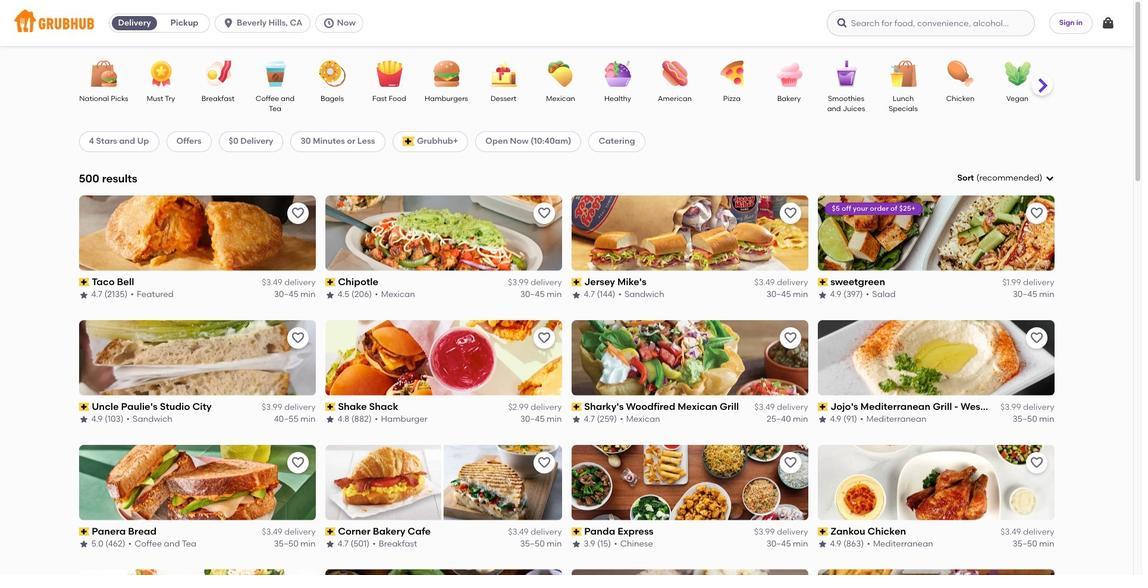 Task type: vqa. For each thing, say whether or not it's contained in the screenshot.
Chipotle logo on the left of the page
yes



Task type: describe. For each thing, give the bounding box(es) containing it.
corner bakery cafe logo image
[[325, 445, 562, 521]]

star icon image for uncle paulie's studio city logo
[[79, 415, 88, 425]]

subscription pass image for chipotle logo
[[325, 278, 336, 287]]

subscription pass image for panda express logo
[[571, 528, 582, 536]]

breakfast image
[[197, 61, 239, 87]]

subscription pass image for jersey mike's logo on the right top
[[571, 278, 582, 287]]

art's delicatessen & restaurant logo image
[[571, 570, 808, 576]]

american image
[[654, 61, 696, 87]]

b-side pizza @ hotel ziggy logo image
[[818, 570, 1054, 576]]

star icon image for sweetgreen logo
[[818, 291, 827, 300]]

fast food image
[[368, 61, 410, 87]]

bakery image
[[768, 61, 810, 87]]

main navigation navigation
[[0, 0, 1133, 46]]

dessert image
[[483, 61, 524, 87]]

star icon image for panda express logo
[[571, 540, 581, 550]]

pizza image
[[711, 61, 753, 87]]

uncle paulie's studio city logo image
[[79, 320, 316, 396]]

svg image
[[223, 17, 234, 29]]

star icon image for jersey mike's logo on the right top
[[571, 291, 581, 300]]

mexican image
[[540, 61, 581, 87]]

calif chicken cafe - beverly grove logo image
[[79, 570, 316, 576]]

star icon image for chipotle logo
[[325, 291, 335, 300]]



Task type: locate. For each thing, give the bounding box(es) containing it.
bagels image
[[311, 61, 353, 87]]

subscription pass image
[[79, 278, 89, 287], [325, 278, 336, 287], [571, 278, 582, 287], [79, 528, 89, 536], [571, 528, 582, 536]]

subscription pass image for shake shack logo
[[325, 403, 336, 412]]

shake shack logo image
[[325, 320, 562, 396]]

svg image
[[1101, 16, 1115, 30], [323, 17, 335, 29], [836, 17, 848, 29], [1045, 174, 1054, 183]]

coffee and tea image
[[254, 61, 296, 87]]

vegan image
[[997, 61, 1038, 87]]

subscription pass image for the 'sharky's woodfired mexican grill logo'
[[571, 403, 582, 412]]

healthy image
[[597, 61, 639, 87]]

subscription pass image
[[818, 278, 828, 287], [79, 403, 89, 412], [325, 403, 336, 412], [571, 403, 582, 412], [818, 403, 828, 412], [325, 528, 336, 536], [818, 528, 828, 536]]

subscription pass image for "taco bell logo"
[[79, 278, 89, 287]]

smoothies and juices image
[[825, 61, 867, 87]]

star icon image for shake shack logo
[[325, 415, 335, 425]]

star icon image for panera bread logo
[[79, 540, 88, 550]]

subscription pass image for corner bakery cafe logo
[[325, 528, 336, 536]]

grubhub plus flag logo image
[[402, 137, 415, 147]]

subscription pass image for panera bread logo
[[79, 528, 89, 536]]

subscription pass image for uncle paulie's studio city logo
[[79, 403, 89, 412]]

chipotle logo image
[[325, 196, 562, 271]]

sharky's woodfired mexican grill logo image
[[571, 320, 808, 396]]

chicken image
[[940, 61, 981, 87]]

lunch specials image
[[882, 61, 924, 87]]

star icon image for the 'sharky's woodfired mexican grill logo'
[[571, 415, 581, 425]]

panera bread logo image
[[79, 445, 316, 521]]

taco bell logo image
[[79, 196, 316, 271]]

None field
[[957, 173, 1054, 185]]

lazy daisy of beverly hills logo image
[[325, 570, 562, 576]]

national picks image
[[83, 61, 125, 87]]

panda express logo image
[[571, 445, 808, 521]]

jersey mike's logo image
[[571, 196, 808, 271]]

sweetgreen logo image
[[818, 196, 1054, 271]]

subscription pass image for sweetgreen logo
[[818, 278, 828, 287]]

star icon image for "taco bell logo"
[[79, 291, 88, 300]]

star icon image for corner bakery cafe logo
[[325, 540, 335, 550]]

hamburgers image
[[426, 61, 467, 87]]

star icon image
[[79, 291, 88, 300], [325, 291, 335, 300], [571, 291, 581, 300], [818, 291, 827, 300], [79, 415, 88, 425], [325, 415, 335, 425], [571, 415, 581, 425], [818, 415, 827, 425], [79, 540, 88, 550], [325, 540, 335, 550], [571, 540, 581, 550], [818, 540, 827, 550]]

Search for food, convenience, alcohol... search field
[[827, 10, 1035, 36]]

must try image
[[140, 61, 182, 87]]



